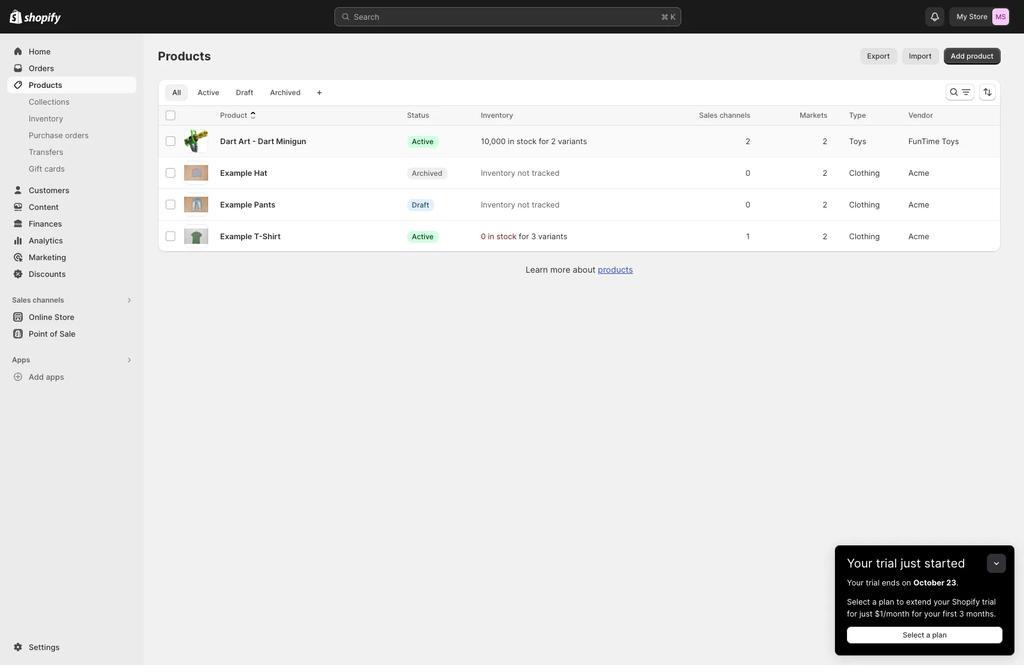 Task type: describe. For each thing, give the bounding box(es) containing it.
select a plan link
[[848, 627, 1003, 644]]

⌘
[[662, 12, 669, 22]]

add apps button
[[7, 369, 136, 385]]

content
[[29, 202, 59, 212]]

months.
[[967, 609, 997, 619]]

example t-shirt image
[[184, 228, 208, 244]]

content link
[[7, 199, 136, 215]]

sales inside button
[[12, 296, 31, 305]]

more
[[551, 265, 571, 275]]

trial inside "select a plan to extend your shopify trial for just $1/month for your first 3 months."
[[983, 597, 997, 607]]

started
[[925, 557, 966, 571]]

product
[[967, 51, 994, 60]]

marketing link
[[7, 249, 136, 266]]

trial for just
[[877, 557, 898, 571]]

select for select a plan
[[903, 631, 925, 640]]

your trial ends on october 23 .
[[848, 578, 959, 588]]

active for example t-shirt
[[412, 232, 434, 241]]

1 vertical spatial your
[[925, 609, 941, 619]]

2 dart from the left
[[258, 136, 274, 146]]

add product link
[[944, 48, 1001, 65]]

orders
[[65, 130, 89, 140]]

funtime
[[909, 136, 940, 146]]

sale
[[59, 329, 75, 339]]

plan for select a plan
[[933, 631, 947, 640]]

home link
[[7, 43, 136, 60]]

products
[[598, 265, 634, 275]]

for left '$1/month'
[[848, 609, 858, 619]]

just inside dropdown button
[[901, 557, 922, 571]]

inventory down 10,000
[[481, 168, 516, 178]]

ends
[[882, 578, 900, 588]]

select a plan
[[903, 631, 947, 640]]

example for example hat
[[220, 168, 252, 178]]

1 dart from the left
[[220, 136, 237, 146]]

settings link
[[7, 639, 136, 656]]

add product
[[952, 51, 994, 60]]

cards
[[44, 164, 65, 174]]

-
[[252, 136, 256, 146]]

online
[[29, 312, 52, 322]]

export
[[868, 51, 890, 60]]

stock for 0 in stock
[[497, 232, 517, 241]]

shopify
[[953, 597, 981, 607]]

dart art - dart minigun image
[[184, 130, 208, 153]]

purchase
[[29, 130, 63, 140]]

online store button
[[0, 309, 144, 326]]

first
[[943, 609, 958, 619]]

apps
[[46, 372, 64, 382]]

variants for 10,000 in stock for 2 variants
[[558, 136, 587, 146]]

example for example pants
[[220, 200, 252, 210]]

import
[[910, 51, 932, 60]]

product button
[[220, 110, 259, 122]]

10,000 in stock for 2 variants
[[481, 136, 587, 146]]

status
[[407, 111, 430, 120]]

product
[[220, 111, 247, 120]]

search
[[354, 12, 380, 22]]

point of sale link
[[7, 326, 136, 342]]

a for select a plan
[[927, 631, 931, 640]]

type button
[[850, 110, 879, 122]]

variants for 0 in stock for 3 variants
[[539, 232, 568, 241]]

home
[[29, 47, 51, 56]]

your for your trial ends on october 23 .
[[848, 578, 864, 588]]

2 button for example t-shirt
[[817, 224, 843, 248]]

funtime toys
[[909, 136, 960, 146]]

select for select a plan to extend your shopify trial for just $1/month for your first 3 months.
[[848, 597, 871, 607]]

1 horizontal spatial archived
[[412, 169, 443, 177]]

draft inside "link"
[[236, 88, 254, 97]]

finances
[[29, 219, 62, 229]]

learn
[[526, 265, 548, 275]]

products link
[[7, 77, 136, 93]]

$1/month
[[875, 609, 910, 619]]

apps
[[12, 356, 30, 365]]

dart art - dart minigun
[[220, 136, 307, 146]]

0 vertical spatial your
[[934, 597, 951, 607]]

point of sale
[[29, 329, 75, 339]]

hat
[[254, 168, 267, 178]]

archived link
[[263, 84, 308, 101]]

10,000
[[481, 136, 506, 146]]

select a plan to extend your shopify trial for just $1/month for your first 3 months.
[[848, 597, 997, 619]]

in for 10,000
[[508, 136, 515, 146]]

1
[[746, 232, 751, 241]]

a for select a plan to extend your shopify trial for just $1/month for your first 3 months.
[[873, 597, 877, 607]]

⌘ k
[[662, 12, 676, 22]]

1 toys from the left
[[850, 136, 867, 146]]

t-
[[254, 232, 263, 241]]

1 button
[[740, 224, 765, 248]]

gift
[[29, 164, 42, 174]]

example pants link
[[220, 199, 276, 211]]

shirt
[[263, 232, 281, 241]]

not for example hat
[[518, 168, 530, 178]]

draft link
[[229, 84, 261, 101]]

inventory not tracked for pants
[[481, 200, 560, 210]]

art
[[239, 136, 251, 146]]

example hat link
[[220, 167, 267, 179]]

not for example pants
[[518, 200, 530, 210]]

just inside "select a plan to extend your shopify trial for just $1/month for your first 3 months."
[[860, 609, 873, 619]]

store for my store
[[970, 12, 988, 21]]

clothing for example hat
[[850, 168, 881, 178]]

finances link
[[7, 215, 136, 232]]

clothing for example t-shirt
[[850, 232, 881, 241]]

0 horizontal spatial shopify image
[[10, 9, 22, 24]]

inventory button
[[481, 110, 526, 122]]

inventory link
[[7, 110, 136, 127]]

example hat
[[220, 168, 267, 178]]

example t-shirt link
[[220, 230, 281, 242]]

orders link
[[7, 60, 136, 77]]

tab list containing all
[[163, 84, 310, 101]]

my store image
[[993, 8, 1010, 25]]

online store
[[29, 312, 74, 322]]

0 for pants
[[746, 200, 751, 210]]

import button
[[902, 48, 940, 65]]

export button
[[861, 48, 898, 65]]

.
[[957, 578, 959, 588]]

2 toys from the left
[[942, 136, 960, 146]]

inventory up purchase
[[29, 114, 63, 123]]

inventory inside button
[[481, 111, 514, 120]]

2 button for example pants
[[817, 193, 843, 217]]

trial for ends
[[866, 578, 880, 588]]

0 vertical spatial channels
[[720, 111, 751, 120]]

tracked for example pants
[[532, 200, 560, 210]]

extend
[[907, 597, 932, 607]]

inventory up 0 in stock for 3 variants
[[481, 200, 516, 210]]

your trial just started
[[848, 557, 966, 571]]

2 button for example hat
[[817, 161, 843, 185]]



Task type: vqa. For each thing, say whether or not it's contained in the screenshot.
23
yes



Task type: locate. For each thing, give the bounding box(es) containing it.
1 horizontal spatial a
[[927, 631, 931, 640]]

example
[[220, 168, 252, 178], [220, 200, 252, 210], [220, 232, 252, 241]]

0 vertical spatial acme
[[909, 168, 930, 178]]

gift cards link
[[7, 160, 136, 177]]

0 horizontal spatial dart
[[220, 136, 237, 146]]

customers link
[[7, 182, 136, 199]]

0 vertical spatial plan
[[879, 597, 895, 607]]

example t-shirt
[[220, 232, 281, 241]]

0 vertical spatial 0
[[746, 168, 751, 178]]

active inside active link
[[198, 88, 219, 97]]

trial up ends
[[877, 557, 898, 571]]

2 vertical spatial acme
[[909, 232, 930, 241]]

0 vertical spatial in
[[508, 136, 515, 146]]

analytics
[[29, 236, 63, 245]]

my store
[[957, 12, 988, 21]]

discounts link
[[7, 266, 136, 283]]

analytics link
[[7, 232, 136, 249]]

vendor button
[[909, 110, 946, 122]]

draft
[[236, 88, 254, 97], [412, 200, 430, 209]]

1 vertical spatial just
[[860, 609, 873, 619]]

1 tracked from the top
[[532, 168, 560, 178]]

to
[[897, 597, 905, 607]]

plan inside "select a plan to extend your shopify trial for just $1/month for your first 3 months."
[[879, 597, 895, 607]]

plan up '$1/month'
[[879, 597, 895, 607]]

my
[[957, 12, 968, 21]]

1 horizontal spatial dart
[[258, 136, 274, 146]]

your up first
[[934, 597, 951, 607]]

discounts
[[29, 269, 66, 279]]

0 horizontal spatial channels
[[33, 296, 64, 305]]

0 vertical spatial clothing
[[850, 168, 881, 178]]

1 vertical spatial tracked
[[532, 200, 560, 210]]

2
[[551, 136, 556, 146], [746, 136, 751, 146], [823, 136, 828, 146], [823, 168, 828, 178], [823, 200, 828, 210], [823, 232, 828, 241]]

2 not from the top
[[518, 200, 530, 210]]

just left '$1/month'
[[860, 609, 873, 619]]

your inside your trial just started dropdown button
[[848, 557, 873, 571]]

0 horizontal spatial store
[[55, 312, 74, 322]]

0 vertical spatial your
[[848, 557, 873, 571]]

0 vertical spatial store
[[970, 12, 988, 21]]

your inside your trial just started element
[[848, 578, 864, 588]]

sales channels inside button
[[12, 296, 64, 305]]

2 vertical spatial example
[[220, 232, 252, 241]]

1 vertical spatial archived
[[412, 169, 443, 177]]

variants
[[558, 136, 587, 146], [539, 232, 568, 241]]

0 vertical spatial add
[[952, 51, 965, 60]]

2 tracked from the top
[[532, 200, 560, 210]]

3 up learn
[[531, 232, 536, 241]]

0 horizontal spatial select
[[848, 597, 871, 607]]

1 vertical spatial inventory not tracked
[[481, 200, 560, 210]]

your for your trial just started
[[848, 557, 873, 571]]

1 vertical spatial sales channels
[[12, 296, 64, 305]]

3 clothing from the top
[[850, 232, 881, 241]]

in
[[508, 136, 515, 146], [488, 232, 495, 241]]

not
[[518, 168, 530, 178], [518, 200, 530, 210]]

apps button
[[7, 352, 136, 369]]

trial up months.
[[983, 597, 997, 607]]

1 horizontal spatial select
[[903, 631, 925, 640]]

your left first
[[925, 609, 941, 619]]

archived down status
[[412, 169, 443, 177]]

tracked up 0 in stock for 3 variants
[[532, 200, 560, 210]]

dart
[[220, 136, 237, 146], [258, 136, 274, 146]]

not down the 10,000 in stock for 2 variants
[[518, 168, 530, 178]]

your up your trial ends on october 23 .
[[848, 557, 873, 571]]

2 inventory not tracked from the top
[[481, 200, 560, 210]]

active for dart art - dart minigun
[[412, 137, 434, 146]]

1 vertical spatial select
[[903, 631, 925, 640]]

point of sale button
[[0, 326, 144, 342]]

2 acme from the top
[[909, 200, 930, 210]]

trial left ends
[[866, 578, 880, 588]]

markets
[[800, 111, 828, 120]]

1 horizontal spatial just
[[901, 557, 922, 571]]

for
[[539, 136, 549, 146], [519, 232, 529, 241], [848, 609, 858, 619], [912, 609, 923, 619]]

stock
[[517, 136, 537, 146], [497, 232, 517, 241]]

store for online store
[[55, 312, 74, 322]]

about
[[573, 265, 596, 275]]

just
[[901, 557, 922, 571], [860, 609, 873, 619]]

pants
[[254, 200, 276, 210]]

example for example t-shirt
[[220, 232, 252, 241]]

minigun
[[276, 136, 307, 146]]

channels inside button
[[33, 296, 64, 305]]

1 horizontal spatial channels
[[720, 111, 751, 120]]

2 button for dart art - dart minigun
[[817, 129, 843, 153]]

0 horizontal spatial just
[[860, 609, 873, 619]]

0 horizontal spatial toys
[[850, 136, 867, 146]]

1 vertical spatial plan
[[933, 631, 947, 640]]

dart right -
[[258, 136, 274, 146]]

2 example from the top
[[220, 200, 252, 210]]

0 vertical spatial just
[[901, 557, 922, 571]]

add for add product
[[952, 51, 965, 60]]

1 vertical spatial sales
[[12, 296, 31, 305]]

2 clothing from the top
[[850, 200, 881, 210]]

0 horizontal spatial a
[[873, 597, 877, 607]]

1 horizontal spatial store
[[970, 12, 988, 21]]

2 vertical spatial trial
[[983, 597, 997, 607]]

0 vertical spatial sales channels
[[700, 111, 751, 120]]

0 in stock for 3 variants
[[481, 232, 568, 241]]

1 vertical spatial products
[[29, 80, 62, 90]]

1 horizontal spatial draft
[[412, 200, 430, 209]]

not up 0 in stock for 3 variants
[[518, 200, 530, 210]]

0 vertical spatial sales
[[700, 111, 718, 120]]

orders
[[29, 63, 54, 73]]

tracked down the 10,000 in stock for 2 variants
[[532, 168, 560, 178]]

acme for example t-shirt
[[909, 232, 930, 241]]

example inside "example t-shirt" link
[[220, 232, 252, 241]]

inventory
[[481, 111, 514, 120], [29, 114, 63, 123], [481, 168, 516, 178], [481, 200, 516, 210]]

products link
[[598, 265, 634, 275]]

1 horizontal spatial sales
[[700, 111, 718, 120]]

0 horizontal spatial sales
[[12, 296, 31, 305]]

add apps
[[29, 372, 64, 382]]

example left hat
[[220, 168, 252, 178]]

all button
[[165, 84, 188, 101]]

stock for 10,000 in stock
[[517, 136, 537, 146]]

0 vertical spatial products
[[158, 49, 211, 63]]

for up learn
[[519, 232, 529, 241]]

active
[[198, 88, 219, 97], [412, 137, 434, 146], [412, 232, 434, 241]]

store right my
[[970, 12, 988, 21]]

dart art - dart minigun link
[[220, 135, 307, 147]]

1 vertical spatial clothing
[[850, 200, 881, 210]]

in for 0
[[488, 232, 495, 241]]

tracked for example hat
[[532, 168, 560, 178]]

1 vertical spatial stock
[[497, 232, 517, 241]]

1 your from the top
[[848, 557, 873, 571]]

tab list
[[163, 84, 310, 101]]

online store link
[[7, 309, 136, 326]]

k
[[671, 12, 676, 22]]

1 clothing from the top
[[850, 168, 881, 178]]

inventory not tracked down the 10,000 in stock for 2 variants
[[481, 168, 560, 178]]

a
[[873, 597, 877, 607], [927, 631, 931, 640]]

3 right first
[[960, 609, 965, 619]]

products up all at the left of page
[[158, 49, 211, 63]]

acme for example pants
[[909, 200, 930, 210]]

products up collections
[[29, 80, 62, 90]]

a up '$1/month'
[[873, 597, 877, 607]]

your trial just started element
[[836, 577, 1015, 656]]

plan down first
[[933, 631, 947, 640]]

0 horizontal spatial add
[[29, 372, 44, 382]]

0 vertical spatial example
[[220, 168, 252, 178]]

1 horizontal spatial toys
[[942, 136, 960, 146]]

0 horizontal spatial plan
[[879, 597, 895, 607]]

3 inside "select a plan to extend your shopify trial for just $1/month for your first 3 months."
[[960, 609, 965, 619]]

example left t-
[[220, 232, 252, 241]]

store inside online store link
[[55, 312, 74, 322]]

transfers link
[[7, 144, 136, 160]]

1 acme from the top
[[909, 168, 930, 178]]

inventory not tracked for hat
[[481, 168, 560, 178]]

collections link
[[7, 93, 136, 110]]

add inside button
[[29, 372, 44, 382]]

1 vertical spatial store
[[55, 312, 74, 322]]

1 vertical spatial acme
[[909, 200, 930, 210]]

add left apps
[[29, 372, 44, 382]]

your trial just started button
[[836, 546, 1015, 571]]

products
[[158, 49, 211, 63], [29, 80, 62, 90]]

1 example from the top
[[220, 168, 252, 178]]

0 for hat
[[746, 168, 751, 178]]

1 vertical spatial example
[[220, 200, 252, 210]]

store
[[970, 12, 988, 21], [55, 312, 74, 322]]

0 vertical spatial stock
[[517, 136, 537, 146]]

example hat image
[[184, 165, 208, 181]]

1 vertical spatial active
[[412, 137, 434, 146]]

example left pants
[[220, 200, 252, 210]]

a down "select a plan to extend your shopify trial for just $1/month for your first 3 months."
[[927, 631, 931, 640]]

active link
[[191, 84, 227, 101]]

learn more about products
[[526, 265, 634, 275]]

2 your from the top
[[848, 578, 864, 588]]

0 vertical spatial active
[[198, 88, 219, 97]]

0 vertical spatial trial
[[877, 557, 898, 571]]

1 horizontal spatial 3
[[960, 609, 965, 619]]

example inside the example pants link
[[220, 200, 252, 210]]

settings
[[29, 643, 60, 652]]

all
[[172, 88, 181, 97]]

clothing for example pants
[[850, 200, 881, 210]]

your left ends
[[848, 578, 864, 588]]

1 inventory not tracked from the top
[[481, 168, 560, 178]]

0 vertical spatial 3
[[531, 232, 536, 241]]

0 vertical spatial draft
[[236, 88, 254, 97]]

select down "select a plan to extend your shopify trial for just $1/month for your first 3 months."
[[903, 631, 925, 640]]

select inside "select a plan to extend your shopify trial for just $1/month for your first 3 months."
[[848, 597, 871, 607]]

inventory not tracked
[[481, 168, 560, 178], [481, 200, 560, 210]]

select inside the select a plan link
[[903, 631, 925, 640]]

0 horizontal spatial sales channels
[[12, 296, 64, 305]]

0 horizontal spatial 3
[[531, 232, 536, 241]]

toys
[[850, 136, 867, 146], [942, 136, 960, 146]]

1 horizontal spatial shopify image
[[24, 12, 61, 24]]

1 vertical spatial draft
[[412, 200, 430, 209]]

1 horizontal spatial plan
[[933, 631, 947, 640]]

0 vertical spatial tracked
[[532, 168, 560, 178]]

1 vertical spatial 3
[[960, 609, 965, 619]]

2 button
[[740, 129, 765, 153], [817, 129, 843, 153], [817, 161, 843, 185], [817, 193, 843, 217], [817, 224, 843, 248]]

purchase orders
[[29, 130, 89, 140]]

0 vertical spatial a
[[873, 597, 877, 607]]

for right 10,000
[[539, 136, 549, 146]]

dart left art
[[220, 136, 237, 146]]

1 horizontal spatial add
[[952, 51, 965, 60]]

customers
[[29, 186, 69, 195]]

3 example from the top
[[220, 232, 252, 241]]

plan for select a plan to extend your shopify trial for just $1/month for your first 3 months.
[[879, 597, 895, 607]]

1 horizontal spatial in
[[508, 136, 515, 146]]

1 vertical spatial a
[[927, 631, 931, 640]]

a inside the select a plan link
[[927, 631, 931, 640]]

shopify image
[[10, 9, 22, 24], [24, 12, 61, 24]]

trial inside your trial just started dropdown button
[[877, 557, 898, 571]]

0 vertical spatial inventory not tracked
[[481, 168, 560, 178]]

1 vertical spatial in
[[488, 232, 495, 241]]

select left to
[[848, 597, 871, 607]]

1 horizontal spatial products
[[158, 49, 211, 63]]

2 vertical spatial active
[[412, 232, 434, 241]]

3 acme from the top
[[909, 232, 930, 241]]

0 horizontal spatial archived
[[270, 88, 301, 97]]

acme for example hat
[[909, 168, 930, 178]]

sales
[[700, 111, 718, 120], [12, 296, 31, 305]]

archived
[[270, 88, 301, 97], [412, 169, 443, 177]]

1 vertical spatial channels
[[33, 296, 64, 305]]

example inside 'example hat' link
[[220, 168, 252, 178]]

clothing
[[850, 168, 881, 178], [850, 200, 881, 210], [850, 232, 881, 241]]

1 vertical spatial 0
[[746, 200, 751, 210]]

0 vertical spatial variants
[[558, 136, 587, 146]]

1 vertical spatial not
[[518, 200, 530, 210]]

your
[[848, 557, 873, 571], [848, 578, 864, 588]]

0 horizontal spatial in
[[488, 232, 495, 241]]

marketing
[[29, 253, 66, 262]]

0 horizontal spatial draft
[[236, 88, 254, 97]]

0 vertical spatial not
[[518, 168, 530, 178]]

1 not from the top
[[518, 168, 530, 178]]

example pants
[[220, 200, 276, 210]]

0
[[746, 168, 751, 178], [746, 200, 751, 210], [481, 232, 486, 241]]

just up on
[[901, 557, 922, 571]]

select
[[848, 597, 871, 607], [903, 631, 925, 640]]

1 vertical spatial variants
[[539, 232, 568, 241]]

1 vertical spatial add
[[29, 372, 44, 382]]

example pants image
[[184, 197, 208, 213]]

1 vertical spatial trial
[[866, 578, 880, 588]]

inventory not tracked up 0 in stock for 3 variants
[[481, 200, 560, 210]]

transfers
[[29, 147, 63, 157]]

0 vertical spatial archived
[[270, 88, 301, 97]]

toys right funtime on the right
[[942, 136, 960, 146]]

inventory up 10,000
[[481, 111, 514, 120]]

of
[[50, 329, 57, 339]]

add left product
[[952, 51, 965, 60]]

0 horizontal spatial products
[[29, 80, 62, 90]]

a inside "select a plan to extend your shopify trial for just $1/month for your first 3 months."
[[873, 597, 877, 607]]

for down extend
[[912, 609, 923, 619]]

2 vertical spatial 0
[[481, 232, 486, 241]]

1 vertical spatial your
[[848, 578, 864, 588]]

vendor
[[909, 111, 934, 120]]

2 vertical spatial clothing
[[850, 232, 881, 241]]

collections
[[29, 97, 70, 107]]

toys down type
[[850, 136, 867, 146]]

0 vertical spatial select
[[848, 597, 871, 607]]

1 horizontal spatial sales channels
[[700, 111, 751, 120]]

add for add apps
[[29, 372, 44, 382]]

archived right draft "link"
[[270, 88, 301, 97]]

store up sale
[[55, 312, 74, 322]]



